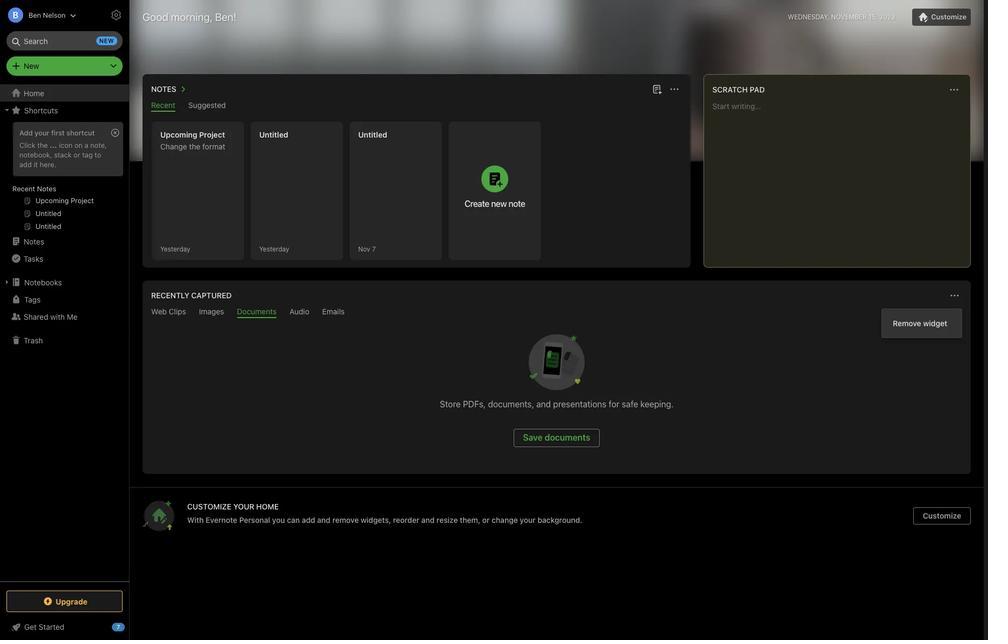 Task type: locate. For each thing, give the bounding box(es) containing it.
upcoming project change the format
[[160, 130, 225, 151]]

notes inside button
[[151, 84, 176, 94]]

recent down it at the top left of page
[[12, 184, 35, 193]]

images
[[199, 307, 224, 316]]

remove widget link
[[882, 316, 962, 331]]

your up click the ...
[[35, 129, 49, 137]]

1 horizontal spatial untitled
[[358, 130, 387, 139]]

1 vertical spatial recent
[[12, 184, 35, 193]]

0 vertical spatial notes
[[151, 84, 176, 94]]

notebook,
[[19, 151, 52, 159]]

Help and Learning task checklist field
[[0, 619, 129, 636]]

more actions image
[[948, 83, 961, 96], [948, 289, 961, 302]]

documents tab panel
[[143, 318, 971, 474]]

or down on
[[73, 151, 80, 159]]

and left the resize
[[421, 516, 435, 525]]

recent for recent notes
[[12, 184, 35, 193]]

tag
[[82, 151, 93, 159]]

customize
[[187, 502, 231, 512]]

0 vertical spatial tab list
[[145, 101, 688, 112]]

your
[[35, 129, 49, 137], [520, 516, 536, 525]]

1 horizontal spatial 7
[[372, 245, 376, 253]]

your
[[233, 502, 254, 512]]

new inside button
[[491, 199, 507, 209]]

group
[[0, 119, 129, 237]]

1 vertical spatial customize
[[923, 512, 961, 521]]

7 inside help and learning task checklist field
[[117, 624, 120, 631]]

can
[[287, 516, 300, 525]]

change
[[160, 142, 187, 151]]

good
[[143, 11, 168, 23]]

pad
[[750, 85, 765, 94]]

shortcuts
[[24, 106, 58, 115]]

Search text field
[[14, 31, 115, 51]]

0 horizontal spatial add
[[19, 160, 32, 169]]

wednesday, november 15, 2023
[[788, 13, 895, 21]]

tree containing home
[[0, 84, 129, 581]]

1 vertical spatial tab list
[[145, 307, 969, 318]]

on
[[74, 141, 83, 149]]

recent inside tab list
[[151, 101, 175, 110]]

emails
[[322, 307, 345, 316]]

0 vertical spatial 7
[[372, 245, 376, 253]]

group containing add your first shortcut
[[0, 119, 129, 237]]

save
[[523, 433, 543, 443]]

the left 'format'
[[189, 142, 200, 151]]

0 horizontal spatial recent
[[12, 184, 35, 193]]

tags
[[24, 295, 41, 304]]

home
[[24, 88, 44, 98]]

0 vertical spatial more actions image
[[948, 83, 961, 96]]

stack
[[54, 151, 72, 159]]

0 horizontal spatial your
[[35, 129, 49, 137]]

0 horizontal spatial the
[[37, 141, 48, 149]]

audio tab
[[290, 307, 309, 318]]

store pdfs, documents, and presentations for safe keeping.
[[440, 400, 674, 409]]

notes up "tasks"
[[24, 237, 44, 246]]

suggested tab
[[188, 101, 226, 112]]

new down settings image
[[99, 37, 114, 44]]

notes
[[151, 84, 176, 94], [37, 184, 56, 193], [24, 237, 44, 246]]

or right them,
[[482, 516, 490, 525]]

recent tab panel
[[143, 112, 690, 268]]

resize
[[437, 516, 458, 525]]

tree
[[0, 84, 129, 581]]

web
[[151, 307, 167, 316]]

1 horizontal spatial the
[[189, 142, 200, 151]]

new left note
[[491, 199, 507, 209]]

1 horizontal spatial or
[[482, 516, 490, 525]]

0 vertical spatial new
[[99, 37, 114, 44]]

1 horizontal spatial add
[[302, 516, 315, 525]]

pdfs,
[[463, 400, 486, 409]]

1 horizontal spatial recent
[[151, 101, 175, 110]]

tab list containing recent
[[145, 101, 688, 112]]

notes up recent "tab" at the left top of page
[[151, 84, 176, 94]]

tab list
[[145, 101, 688, 112], [145, 307, 969, 318]]

and
[[536, 400, 551, 409], [317, 516, 330, 525], [421, 516, 435, 525]]

1 vertical spatial new
[[491, 199, 507, 209]]

0 horizontal spatial untitled
[[259, 130, 288, 139]]

0 vertical spatial customize button
[[912, 9, 971, 26]]

or inside customize your home with evernote personal you can add and remove widgets, reorder and resize them, or change your background.
[[482, 516, 490, 525]]

0 vertical spatial your
[[35, 129, 49, 137]]

personal
[[239, 516, 270, 525]]

1 vertical spatial or
[[482, 516, 490, 525]]

...
[[50, 141, 57, 149]]

the
[[37, 141, 48, 149], [189, 142, 200, 151]]

icon
[[59, 141, 73, 149]]

upgrade button
[[6, 591, 123, 613]]

1 vertical spatial 7
[[117, 624, 120, 631]]

ben
[[29, 10, 41, 19]]

1 horizontal spatial your
[[520, 516, 536, 525]]

upcoming
[[160, 130, 197, 139]]

images tab
[[199, 307, 224, 318]]

save documents button
[[514, 429, 600, 447]]

add
[[19, 129, 33, 137]]

1 vertical spatial notes
[[37, 184, 56, 193]]

customize your home with evernote personal you can add and remove widgets, reorder and resize them, or change your background.
[[187, 502, 582, 525]]

evernote
[[206, 516, 237, 525]]

1 horizontal spatial yesterday
[[259, 245, 289, 253]]

settings image
[[110, 9, 123, 22]]

more actions image for scratch pad
[[948, 83, 961, 96]]

yesterday
[[160, 245, 190, 253], [259, 245, 289, 253]]

more actions field for scratch pad
[[947, 82, 962, 97]]

untitled
[[259, 130, 288, 139], [358, 130, 387, 139]]

icon on a note, notebook, stack or tag to add it here.
[[19, 141, 107, 169]]

1 vertical spatial more actions image
[[948, 289, 961, 302]]

get started
[[24, 623, 64, 632]]

change
[[492, 516, 518, 525]]

more actions image for recently captured
[[948, 289, 961, 302]]

0 horizontal spatial new
[[99, 37, 114, 44]]

0 vertical spatial or
[[73, 151, 80, 159]]

recent notes
[[12, 184, 56, 193]]

More actions field
[[667, 82, 682, 97], [947, 82, 962, 97], [947, 288, 962, 303]]

captured
[[191, 291, 232, 300]]

the left ...
[[37, 141, 48, 149]]

1 vertical spatial add
[[302, 516, 315, 525]]

recent inside group
[[12, 184, 35, 193]]

create
[[465, 199, 489, 209]]

nov 7
[[358, 245, 376, 253]]

notes down here.
[[37, 184, 56, 193]]

your right change at the bottom of the page
[[520, 516, 536, 525]]

here.
[[40, 160, 56, 169]]

0 horizontal spatial 7
[[117, 624, 120, 631]]

customize button
[[912, 9, 971, 26], [913, 508, 971, 525]]

1 vertical spatial customize button
[[913, 508, 971, 525]]

2 tab list from the top
[[145, 307, 969, 318]]

7 right nov
[[372, 245, 376, 253]]

background.
[[538, 516, 582, 525]]

2 horizontal spatial and
[[536, 400, 551, 409]]

0 horizontal spatial yesterday
[[160, 245, 190, 253]]

web clips
[[151, 307, 186, 316]]

emails tab
[[322, 307, 345, 318]]

tab list containing web clips
[[145, 307, 969, 318]]

or
[[73, 151, 80, 159], [482, 516, 490, 525]]

audio
[[290, 307, 309, 316]]

add right can
[[302, 516, 315, 525]]

scratch pad button
[[710, 83, 765, 96]]

1 yesterday from the left
[[160, 245, 190, 253]]

notebooks link
[[0, 274, 129, 291]]

and left remove
[[317, 516, 330, 525]]

web clips tab
[[151, 307, 186, 318]]

widgets,
[[361, 516, 391, 525]]

upgrade
[[56, 597, 88, 606]]

good morning, ben!
[[143, 11, 236, 23]]

1 vertical spatial your
[[520, 516, 536, 525]]

7 left click to collapse icon
[[117, 624, 120, 631]]

save documents
[[523, 433, 590, 443]]

2 untitled from the left
[[358, 130, 387, 139]]

nelson
[[43, 10, 66, 19]]

add left it at the top left of page
[[19, 160, 32, 169]]

your inside customize your home with evernote personal you can add and remove widgets, reorder and resize them, or change your background.
[[520, 516, 536, 525]]

documents
[[237, 307, 277, 316]]

recent down the notes button
[[151, 101, 175, 110]]

note,
[[90, 141, 107, 149]]

0 vertical spatial add
[[19, 160, 32, 169]]

0 vertical spatial recent
[[151, 101, 175, 110]]

for
[[609, 400, 619, 409]]

1 horizontal spatial new
[[491, 199, 507, 209]]

1 untitled from the left
[[259, 130, 288, 139]]

and right documents,
[[536, 400, 551, 409]]

or inside icon on a note, notebook, stack or tag to add it here.
[[73, 151, 80, 159]]

it
[[34, 160, 38, 169]]

recent
[[151, 101, 175, 110], [12, 184, 35, 193]]

untitled for yesterday
[[259, 130, 288, 139]]

recent tab
[[151, 101, 175, 112]]

0 horizontal spatial and
[[317, 516, 330, 525]]

0 horizontal spatial or
[[73, 151, 80, 159]]

1 tab list from the top
[[145, 101, 688, 112]]

expand notebooks image
[[3, 278, 11, 287]]

click
[[19, 141, 35, 149]]

group inside tree
[[0, 119, 129, 237]]



Task type: vqa. For each thing, say whether or not it's contained in the screenshot.
BACKGROUND.
yes



Task type: describe. For each thing, give the bounding box(es) containing it.
trash link
[[0, 332, 129, 349]]

format
[[202, 142, 225, 151]]

add inside customize your home with evernote personal you can add and remove widgets, reorder and resize them, or change your background.
[[302, 516, 315, 525]]

morning,
[[171, 11, 212, 23]]

shared
[[24, 312, 48, 321]]

remove widget
[[893, 319, 947, 328]]

shortcut
[[67, 129, 95, 137]]

documents tab
[[237, 307, 277, 318]]

reorder
[[393, 516, 419, 525]]

remove
[[893, 319, 921, 328]]

ben!
[[215, 11, 236, 23]]

new search field
[[14, 31, 117, 51]]

add inside icon on a note, notebook, stack or tag to add it here.
[[19, 160, 32, 169]]

with
[[50, 312, 65, 321]]

ben nelson
[[29, 10, 66, 19]]

2 vertical spatial notes
[[24, 237, 44, 246]]

create new note button
[[449, 122, 541, 260]]

a
[[85, 141, 88, 149]]

7 inside 'recent' 'tab panel'
[[372, 245, 376, 253]]

remove
[[332, 516, 359, 525]]

the inside upcoming project change the format
[[189, 142, 200, 151]]

shared with me link
[[0, 308, 129, 325]]

new inside search box
[[99, 37, 114, 44]]

tags button
[[0, 291, 129, 308]]

Start writing… text field
[[712, 102, 970, 259]]

new
[[24, 61, 39, 70]]

0 vertical spatial customize
[[931, 12, 967, 21]]

you
[[272, 516, 285, 525]]

notes button
[[149, 83, 189, 96]]

notes link
[[0, 233, 129, 250]]

2 yesterday from the left
[[259, 245, 289, 253]]

get
[[24, 623, 37, 632]]

home
[[256, 502, 279, 512]]

tab list for recently captured
[[145, 307, 969, 318]]

click to collapse image
[[125, 621, 133, 634]]

documents
[[545, 433, 590, 443]]

note
[[509, 199, 525, 209]]

untitled for nov 7
[[358, 130, 387, 139]]

scratch pad
[[712, 85, 765, 94]]

tasks button
[[0, 250, 129, 267]]

tab list for notes
[[145, 101, 688, 112]]

more actions field for recently captured
[[947, 288, 962, 303]]

scratch
[[712, 85, 748, 94]]

home link
[[0, 84, 129, 102]]

15,
[[869, 13, 877, 21]]

to
[[95, 151, 101, 159]]

with
[[187, 516, 204, 525]]

wednesday,
[[788, 13, 829, 21]]

more actions image
[[668, 83, 681, 96]]

documents,
[[488, 400, 534, 409]]

suggested
[[188, 101, 226, 110]]

recently captured
[[151, 291, 232, 300]]

november
[[831, 13, 867, 21]]

safe
[[622, 400, 638, 409]]

1 horizontal spatial and
[[421, 516, 435, 525]]

recent for recent
[[151, 101, 175, 110]]

nov
[[358, 245, 370, 253]]

new button
[[6, 56, 123, 76]]

recently
[[151, 291, 189, 300]]

shortcuts button
[[0, 102, 129, 119]]

them,
[[460, 516, 480, 525]]

Account field
[[0, 4, 76, 26]]

2023
[[879, 13, 895, 21]]

add your first shortcut
[[19, 129, 95, 137]]

recently captured button
[[149, 289, 232, 302]]

started
[[39, 623, 64, 632]]

your inside tree
[[35, 129, 49, 137]]

clips
[[169, 307, 186, 316]]

widget
[[923, 319, 947, 328]]

tasks
[[24, 254, 43, 263]]

presentations
[[553, 400, 606, 409]]

shared with me
[[24, 312, 78, 321]]

create new note
[[465, 199, 525, 209]]

click the ...
[[19, 141, 57, 149]]

first
[[51, 129, 65, 137]]

the inside tree
[[37, 141, 48, 149]]

project
[[199, 130, 225, 139]]

and inside documents tab panel
[[536, 400, 551, 409]]

me
[[67, 312, 78, 321]]

trash
[[24, 336, 43, 345]]

store
[[440, 400, 461, 409]]



